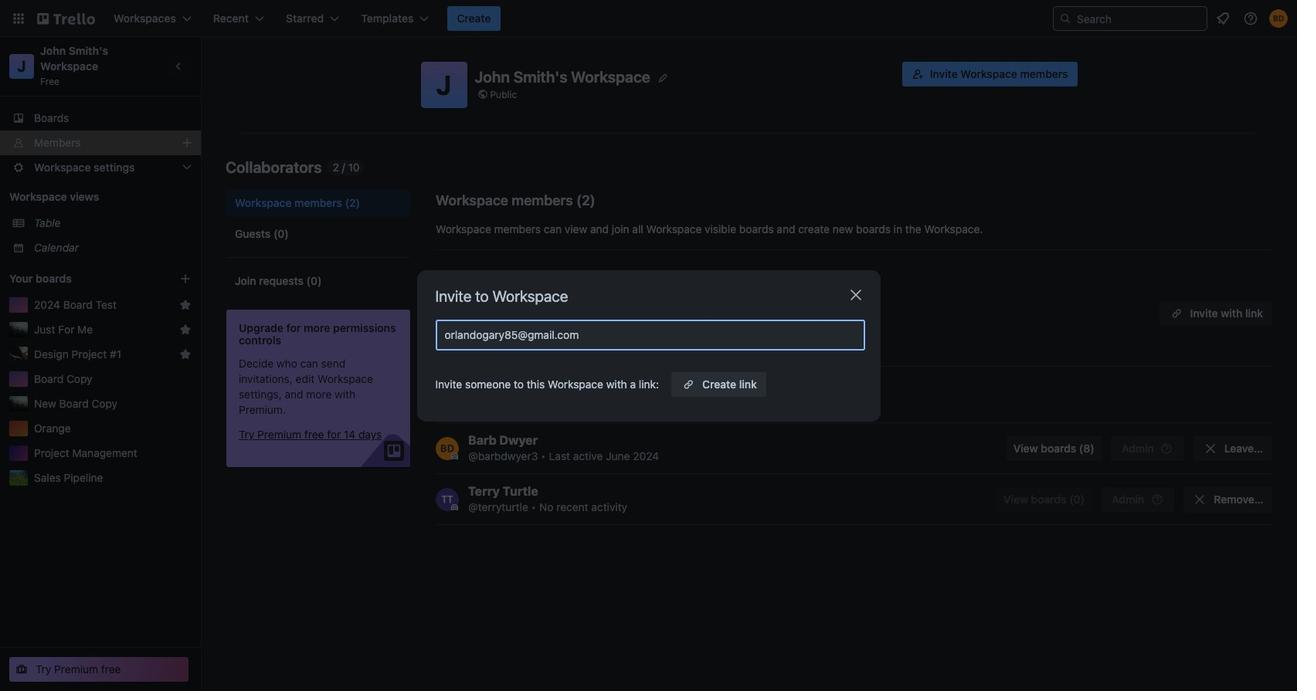 Task type: describe. For each thing, give the bounding box(es) containing it.
barb dwyer (barbdwyer3) image
[[1269, 9, 1288, 28]]

your boards with 8 items element
[[9, 270, 156, 288]]

open information menu image
[[1243, 11, 1259, 26]]

primary element
[[0, 0, 1297, 37]]

barb dwyer (barbdwyer3) image
[[436, 437, 459, 460]]

close image
[[846, 286, 865, 304]]

terry turtle (terryturtle) image
[[436, 488, 459, 511]]

0 notifications image
[[1214, 9, 1232, 28]]

Email address or name text field
[[445, 324, 862, 346]]

add board image
[[179, 273, 192, 285]]



Task type: vqa. For each thing, say whether or not it's contained in the screenshot.
TARA SCHULTZ (TARASCHULTZ7) icon to the left
no



Task type: locate. For each thing, give the bounding box(es) containing it.
1 vertical spatial starred icon image
[[179, 324, 192, 336]]

1 starred icon image from the top
[[179, 299, 192, 311]]

Filter by name text field
[[436, 386, 629, 413]]

0 vertical spatial starred icon image
[[179, 299, 192, 311]]

2 starred icon image from the top
[[179, 324, 192, 336]]

starred icon image
[[179, 299, 192, 311], [179, 324, 192, 336], [179, 348, 192, 361]]

Search field
[[1072, 8, 1207, 29]]

workspace navigation collapse icon image
[[168, 56, 190, 77]]

3 starred icon image from the top
[[179, 348, 192, 361]]

status
[[328, 160, 364, 175]]

2 vertical spatial starred icon image
[[179, 348, 192, 361]]

search image
[[1059, 12, 1072, 25]]



